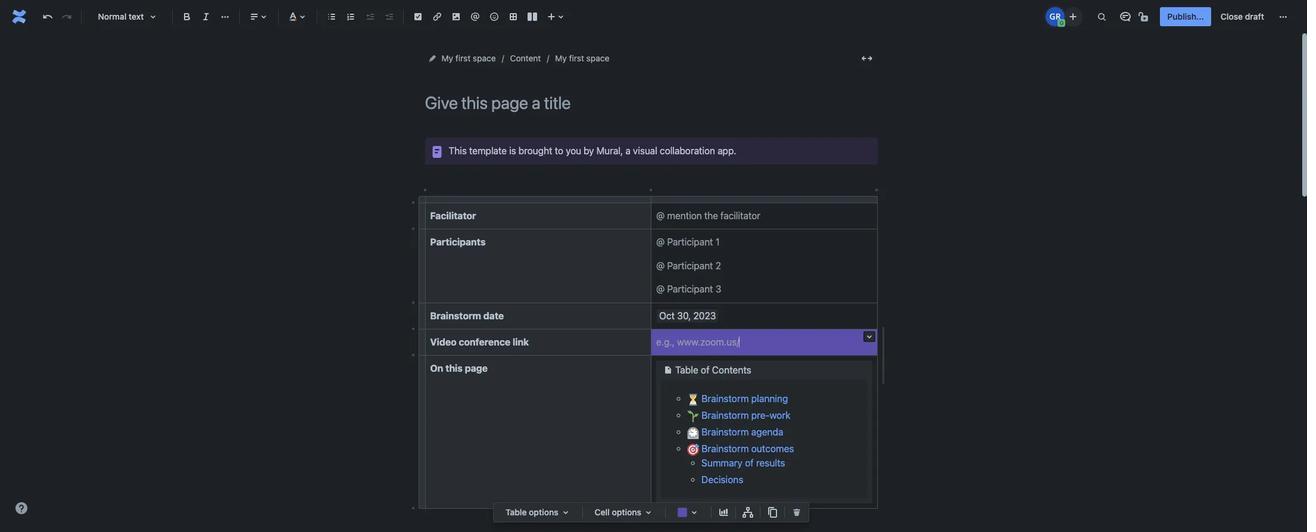 Task type: locate. For each thing, give the bounding box(es) containing it.
options inside popup button
[[529, 507, 559, 517]]

cell
[[595, 507, 610, 517]]

0 vertical spatial table
[[676, 365, 699, 376]]

my
[[442, 53, 453, 63], [555, 53, 567, 63]]

outdent ⇧tab image
[[363, 10, 377, 24]]

expand dropdown menu image for cell options
[[642, 505, 656, 519]]

0 horizontal spatial table
[[506, 507, 527, 517]]

more image
[[1277, 10, 1291, 24]]

options inside dropdown button
[[612, 507, 642, 517]]

1 my from the left
[[442, 53, 453, 63]]

cell options
[[595, 507, 642, 517]]

table inside main content area, start typing to enter text. text box
[[676, 365, 699, 376]]

0 horizontal spatial first
[[456, 53, 471, 63]]

normal text button
[[86, 4, 167, 30]]

indent tab image
[[382, 10, 396, 24]]

table options
[[506, 507, 559, 517]]

1 my first space link from the left
[[442, 51, 496, 66]]

page
[[465, 363, 488, 374]]

options for table options
[[529, 507, 559, 517]]

my first space right move this page "image"
[[442, 53, 496, 63]]

my first space link right move this page "image"
[[442, 51, 496, 66]]

brainstorm pre-work
[[699, 410, 791, 421]]

mural,
[[597, 145, 623, 156]]

to
[[555, 145, 564, 156]]

panel note image
[[430, 145, 444, 159]]

brainstorm for brainstorm planning
[[702, 393, 749, 404]]

expand dropdown menu image left cell
[[559, 505, 573, 519]]

brainstorm outcomes
[[699, 443, 794, 454]]

remove image
[[790, 505, 804, 519]]

my right move this page "image"
[[442, 53, 453, 63]]

participants
[[430, 237, 486, 247]]

my first space right content
[[555, 53, 610, 63]]

my right content
[[555, 53, 567, 63]]

Main content area, start typing to enter text. text field
[[418, 138, 886, 532]]

my first space link
[[442, 51, 496, 66], [555, 51, 610, 66]]

1 horizontal spatial my
[[555, 53, 567, 63]]

brainstorm
[[430, 310, 481, 321], [702, 393, 749, 404], [702, 410, 749, 421], [702, 427, 749, 438], [702, 443, 749, 454]]

publish...
[[1168, 11, 1205, 21]]

of inside summary of results decisions
[[745, 458, 754, 469]]

expand dropdown menu image left cell background image on the right bottom of the page
[[642, 505, 656, 519]]

you
[[566, 145, 582, 156]]

chart image
[[717, 505, 731, 519]]

undo ⌘z image
[[41, 10, 55, 24]]

confluence image
[[10, 7, 29, 26]]

of
[[701, 365, 710, 376], [745, 458, 754, 469]]

2 my from the left
[[555, 53, 567, 63]]

brainstorm up video
[[430, 310, 481, 321]]

table options button
[[499, 505, 578, 519]]

1 horizontal spatial expand dropdown menu image
[[642, 505, 656, 519]]

options right cell
[[612, 507, 642, 517]]

options left cell
[[529, 507, 559, 517]]

space
[[473, 53, 496, 63], [587, 53, 610, 63]]

0 horizontal spatial expand dropdown menu image
[[559, 505, 573, 519]]

1 horizontal spatial my first space
[[555, 53, 610, 63]]

1 expand dropdown menu image from the left
[[559, 505, 573, 519]]

space for second "my first space" link from right
[[473, 53, 496, 63]]

2 space from the left
[[587, 53, 610, 63]]

table inside popup button
[[506, 507, 527, 517]]

comment icon image
[[1119, 10, 1133, 24]]

outcomes
[[752, 443, 794, 454]]

layouts image
[[525, 10, 540, 24]]

brainstorm down brainstorm pre-work link
[[702, 427, 749, 438]]

this
[[446, 363, 463, 374]]

brainstorm for brainstorm outcomes
[[702, 443, 749, 454]]

brainstorm planning link
[[688, 393, 788, 406]]

1 horizontal spatial my first space link
[[555, 51, 610, 66]]

brainstorm outcomes link
[[688, 443, 794, 456]]

no restrictions image
[[1138, 10, 1152, 24]]

0 horizontal spatial my first space link
[[442, 51, 496, 66]]

brainstorm pre-work link
[[688, 410, 791, 423]]

brainstorm down brainstorm planning link
[[702, 410, 749, 421]]

of down brainstorm outcomes
[[745, 458, 754, 469]]

oct
[[660, 310, 675, 321]]

brainstorm up brainstorm pre-work link
[[702, 393, 749, 404]]

copy image
[[766, 505, 780, 519]]

close
[[1221, 11, 1243, 21]]

brainstorm inside 'link'
[[702, 443, 749, 454]]

1 horizontal spatial options
[[612, 507, 642, 517]]

close draft button
[[1214, 7, 1272, 26]]

expand dropdown menu image for table options
[[559, 505, 573, 519]]

brainstorm for brainstorm pre-work
[[702, 410, 749, 421]]

1 horizontal spatial first
[[569, 53, 584, 63]]

brainstorm agenda
[[699, 427, 784, 438]]

conference
[[459, 337, 511, 347]]

numbered list ⌘⇧7 image
[[344, 10, 358, 24]]

cell background image
[[688, 505, 702, 519]]

1 my first space from the left
[[442, 53, 496, 63]]

1 vertical spatial of
[[745, 458, 754, 469]]

0 horizontal spatial space
[[473, 53, 496, 63]]

table of contents image
[[661, 363, 676, 377]]

table
[[676, 365, 699, 376], [506, 507, 527, 517]]

1 space from the left
[[473, 53, 496, 63]]

brainstorm planning
[[699, 393, 788, 404]]

0 vertical spatial of
[[701, 365, 710, 376]]

table for table options
[[506, 507, 527, 517]]

1 horizontal spatial table
[[676, 365, 699, 376]]

results
[[757, 458, 786, 469]]

first
[[456, 53, 471, 63], [569, 53, 584, 63]]

oct 30, 2023
[[660, 310, 716, 321]]

link
[[513, 337, 529, 347]]

:seedling: image
[[688, 411, 699, 423], [688, 411, 699, 423]]

first right content
[[569, 53, 584, 63]]

1 options from the left
[[529, 507, 559, 517]]

1 vertical spatial table
[[506, 507, 527, 517]]

0 horizontal spatial my
[[442, 53, 453, 63]]

close draft
[[1221, 11, 1265, 21]]

0 horizontal spatial my first space
[[442, 53, 496, 63]]

options
[[529, 507, 559, 517], [612, 507, 642, 517]]

summary of results link
[[702, 458, 786, 469]]

:dart: image
[[688, 444, 699, 456]]

video conference link
[[430, 337, 529, 347]]

of for results
[[745, 458, 754, 469]]

first right move this page "image"
[[456, 53, 471, 63]]

table of contents
[[676, 365, 752, 376]]

of left contents
[[701, 365, 710, 376]]

date
[[484, 310, 504, 321]]

summary of results decisions
[[702, 458, 786, 485]]

publish... button
[[1161, 7, 1212, 26]]

text
[[129, 11, 144, 21]]

normal
[[98, 11, 127, 21]]

action item image
[[411, 10, 425, 24]]

normal text
[[98, 11, 144, 21]]

template
[[469, 145, 507, 156]]

0 horizontal spatial of
[[701, 365, 710, 376]]

2 expand dropdown menu image from the left
[[642, 505, 656, 519]]

2 options from the left
[[612, 507, 642, 517]]

:hourglass_flowing_sand: image
[[688, 394, 699, 406], [688, 394, 699, 406]]

my first space
[[442, 53, 496, 63], [555, 53, 610, 63]]

expand dropdown menu image
[[559, 505, 573, 519], [642, 505, 656, 519]]

:timer: image
[[688, 427, 699, 439], [688, 427, 699, 439]]

facilitator
[[430, 210, 476, 221]]

my first space link right content link
[[555, 51, 610, 66]]

bullet list ⌘⇧8 image
[[325, 10, 339, 24]]

0 horizontal spatial options
[[529, 507, 559, 517]]

1 horizontal spatial space
[[587, 53, 610, 63]]

content link
[[510, 51, 541, 66]]

1 horizontal spatial of
[[745, 458, 754, 469]]

invite to edit image
[[1067, 9, 1081, 24]]

brainstorm up summary
[[702, 443, 749, 454]]



Task type: describe. For each thing, give the bounding box(es) containing it.
this template is brought to you by mural, a visual collaboration app.
[[449, 145, 737, 156]]

decisions
[[702, 474, 744, 485]]

video
[[430, 337, 457, 347]]

mention image
[[468, 10, 483, 24]]

confluence image
[[10, 7, 29, 26]]

my for second "my first space" link
[[555, 53, 567, 63]]

table for table of contents
[[676, 365, 699, 376]]

my for second "my first space" link from right
[[442, 53, 453, 63]]

:dart: image
[[688, 444, 699, 456]]

on this page
[[430, 363, 488, 374]]

of for contents
[[701, 365, 710, 376]]

greg robinson image
[[1046, 7, 1065, 26]]

2023
[[694, 310, 716, 321]]

Give this page a title text field
[[425, 93, 878, 113]]

draft
[[1246, 11, 1265, 21]]

make page full-width image
[[860, 51, 874, 66]]

find and replace image
[[1095, 10, 1110, 24]]

editor toolbar toolbar
[[494, 503, 809, 532]]

summary
[[702, 458, 743, 469]]

pre-
[[752, 410, 770, 421]]

collaboration
[[660, 145, 716, 156]]

content
[[510, 53, 541, 63]]

a
[[626, 145, 631, 156]]

planning
[[752, 393, 788, 404]]

more formatting image
[[218, 10, 232, 24]]

brainstorm agenda link
[[688, 427, 784, 439]]

app.
[[718, 145, 737, 156]]

help image
[[14, 501, 29, 515]]

options for cell options
[[612, 507, 642, 517]]

visual
[[633, 145, 658, 156]]

add image, video, or file image
[[449, 10, 464, 24]]

on
[[430, 363, 443, 374]]

brainstorm date
[[430, 310, 504, 321]]

agenda
[[752, 427, 784, 438]]

1 first from the left
[[456, 53, 471, 63]]

brainstorm for brainstorm agenda
[[702, 427, 749, 438]]

italic ⌘i image
[[199, 10, 213, 24]]

brought
[[519, 145, 553, 156]]

is
[[509, 145, 516, 156]]

2 my first space link from the left
[[555, 51, 610, 66]]

work
[[770, 410, 791, 421]]

decisions link
[[702, 474, 744, 485]]

cell options button
[[588, 505, 661, 519]]

this
[[449, 145, 467, 156]]

by
[[584, 145, 594, 156]]

2 first from the left
[[569, 53, 584, 63]]

manage connected data image
[[741, 505, 755, 519]]

2 my first space from the left
[[555, 53, 610, 63]]

space for second "my first space" link
[[587, 53, 610, 63]]

emoji image
[[487, 10, 502, 24]]

bold ⌘b image
[[180, 10, 194, 24]]

move this page image
[[427, 54, 437, 63]]

align left image
[[247, 10, 262, 24]]

brainstorm for brainstorm date
[[430, 310, 481, 321]]

table image
[[506, 10, 521, 24]]

contents
[[712, 365, 752, 376]]

link image
[[430, 10, 444, 24]]

30,
[[678, 310, 691, 321]]

redo ⌘⇧z image
[[60, 10, 74, 24]]



Task type: vqa. For each thing, say whether or not it's contained in the screenshot.
Premium icon
no



